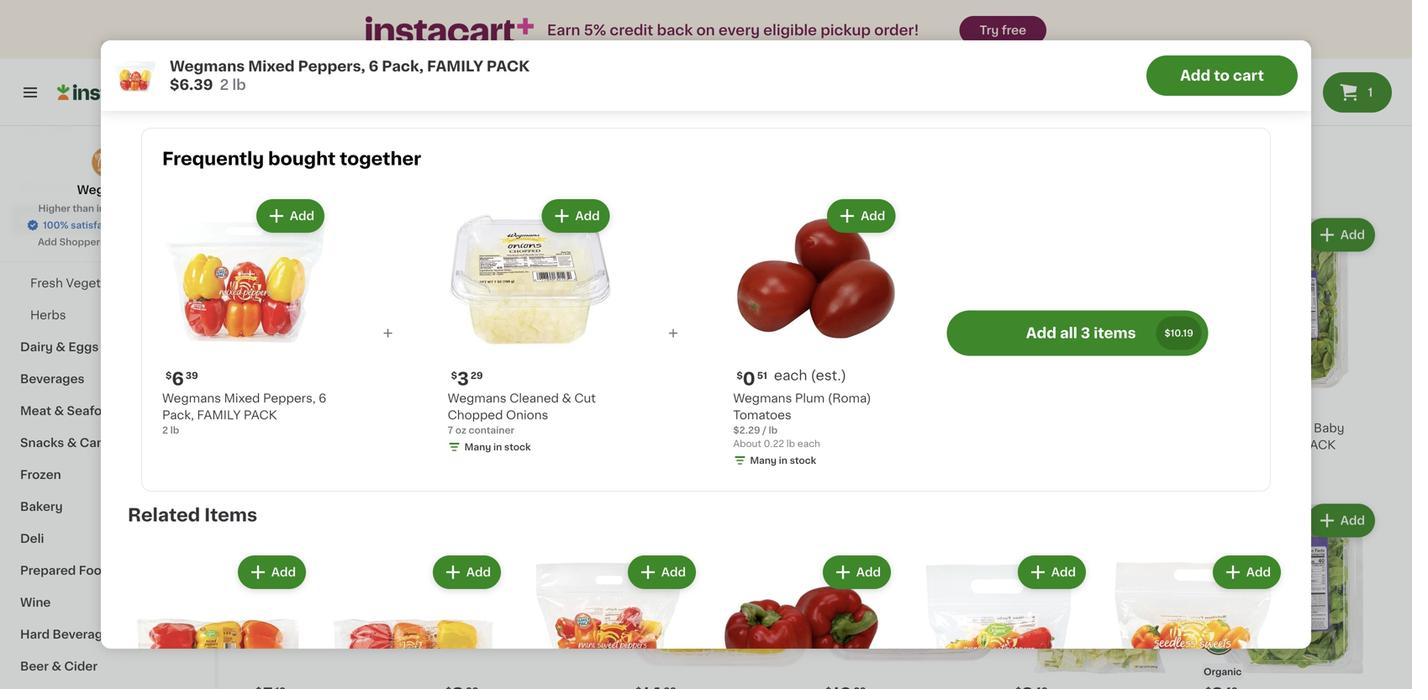 Task type: locate. For each thing, give the bounding box(es) containing it.
container
[[469, 426, 515, 435], [1226, 456, 1272, 465]]

0 horizontal spatial to
[[132, 238, 142, 247]]

rojo's
[[908, 16, 944, 28]]

oz
[[341, 66, 352, 75], [456, 426, 467, 435], [1213, 456, 1224, 465]]

0 vertical spatial all
[[177, 89, 189, 98]]

add shoppers club to save
[[38, 238, 167, 247]]

1 horizontal spatial to
[[1215, 69, 1230, 83]]

beverages up cider
[[53, 629, 117, 641]]

deli
[[20, 533, 44, 545]]

0 vertical spatial (est.)
[[811, 369, 847, 383]]

product group containing 0
[[734, 196, 899, 471]]

0 vertical spatial 0
[[743, 370, 756, 388]]

each inside $ 0 24 each (est.)
[[295, 399, 329, 413]]

1 vertical spatial items
[[1094, 326, 1137, 341]]

1 vertical spatial 29
[[471, 371, 483, 381]]

mixed left 24
[[224, 393, 260, 405]]

1 vertical spatial frozen
[[20, 469, 61, 481]]

1 vertical spatial (est.)
[[332, 399, 368, 413]]

shoppers
[[59, 238, 105, 247]]

each for $ 0 24 each (est.)
[[295, 399, 329, 413]]

all stores link
[[57, 69, 222, 116]]

chips, up sharing
[[1175, 33, 1213, 45]]

2 down 7
[[442, 456, 448, 465]]

1 horizontal spatial frozen
[[201, 16, 240, 28]]

chopped
[[448, 410, 503, 421]]

many down the 0.22
[[750, 456, 777, 466]]

2 left salt,
[[832, 24, 843, 41]]

mixed
[[248, 59, 295, 74], [224, 393, 260, 405], [504, 423, 540, 434]]

pack, down organic,
[[382, 59, 424, 74]]

chips, up party
[[611, 50, 648, 61]]

2 vertical spatial 3
[[458, 370, 469, 388]]

blueberries,
[[682, 423, 753, 434]]

1 vertical spatial fresh
[[30, 246, 63, 257]]

(est.) right 24
[[332, 399, 368, 413]]

(est.)
[[811, 369, 847, 383], [332, 399, 368, 413]]

2 stacy's from the left
[[1103, 33, 1147, 45]]

0 vertical spatial frozen
[[201, 16, 240, 28]]

2 vertical spatial each
[[798, 439, 821, 449]]

pita inside the stacy's pita chips, simply naked, baked, sharing size
[[1150, 33, 1172, 45]]

& for cider
[[52, 661, 61, 673]]

family up the 0.22
[[756, 423, 800, 434]]

1 horizontal spatial 09
[[846, 401, 859, 410]]

family down "with"
[[427, 59, 484, 74]]

all stores
[[177, 89, 221, 98]]

stacy's inside the stacy's pita chips, simply naked, baked, sharing size
[[1103, 33, 1147, 45]]

1 horizontal spatial stacy's
[[1103, 33, 1147, 45]]

size right party
[[655, 66, 680, 78]]

1 horizontal spatial container
[[1226, 456, 1272, 465]]

2 inside wegmans mixed peppers, 6 pack, family pack $6.39 2 lb
[[220, 78, 229, 92]]

1 horizontal spatial 39
[[466, 401, 478, 410]]

each inside $ 0 51 each (est.)
[[774, 369, 808, 383]]

chips, inside the stacy's pita chips, simply naked, baked, sharing size
[[1175, 33, 1213, 45]]

mixed inside wegmans mixed peppers, 6 pack, family pack $6.39 2 lb
[[248, 59, 295, 74]]

stacy's up 'baked'
[[713, 33, 757, 45]]

satisfaction
[[71, 221, 127, 230]]

& left candy
[[67, 437, 77, 449]]

100% satisfaction guarantee
[[43, 221, 178, 230]]

0.22
[[764, 439, 785, 449]]

pita inside stacy's pita thins, sea salt, baked
[[760, 33, 782, 45]]

items
[[204, 507, 257, 524]]

pita for chips,
[[1150, 33, 1172, 45]]

29 up chopped
[[471, 371, 483, 381]]

meat & seafood
[[20, 405, 118, 417]]

falafel up ct
[[243, 16, 282, 28]]

falafel love frozen falafel balls appetizer
[[128, 16, 282, 45]]

organic
[[632, 423, 679, 434], [1265, 423, 1312, 434], [1204, 668, 1243, 677]]

organic inside organic "button"
[[1204, 668, 1243, 677]]

$ 1 79
[[446, 24, 473, 41]]

0 horizontal spatial organic
[[632, 423, 679, 434]]

in down "spinach,"
[[1248, 473, 1257, 482]]

wegmans plum (roma) tomatoes $2.29 / lb about 0.22 lb each
[[734, 393, 872, 449]]

1 horizontal spatial falafel
[[243, 16, 282, 28]]

container down chopped
[[469, 426, 515, 435]]

mild
[[998, 33, 1023, 45]]

0 left 51
[[743, 370, 756, 388]]

& right meat
[[54, 405, 64, 417]]

all for all items
[[252, 149, 276, 167]]

candy
[[80, 437, 120, 449]]

baby
[[1315, 423, 1345, 434]]

1 vertical spatial to
[[132, 238, 142, 247]]

pita left thins,
[[760, 33, 782, 45]]

beverages down "dairy & eggs"
[[20, 373, 85, 385]]

6 up meat & seafood 'link'
[[172, 370, 184, 388]]

$2.29
[[734, 426, 761, 435]]

1 horizontal spatial size
[[1238, 50, 1263, 61]]

1 vertical spatial size
[[655, 66, 680, 78]]

container for chopped
[[469, 426, 515, 435]]

0 inside $ 0 51 each (est.)
[[743, 370, 756, 388]]

frozen right love
[[201, 16, 240, 28]]

& inside seeds of change quinoa & brown rice, organic, with garlic 8.5 oz
[[489, 16, 499, 28]]

stacy's up the naked,
[[1103, 33, 1147, 45]]

container inside wegmans cleaned & cut chopped onions 7 oz container
[[469, 426, 515, 435]]

each for $ 0 51 each (est.)
[[774, 369, 808, 383]]

0 vertical spatial mixed
[[248, 59, 295, 74]]

fresh up herbs at the top left of the page
[[30, 278, 63, 289]]

thyme,
[[1203, 46, 1246, 58]]

6 down (corriander)
[[369, 59, 379, 74]]

0 vertical spatial $ 6 39
[[166, 370, 198, 388]]

lists
[[47, 122, 76, 134]]

$0.51 each (estimated) element
[[734, 368, 899, 390]]

oz for wegmans cleaned & cut chopped onions
[[456, 426, 467, 435]]

(roma)
[[828, 393, 872, 405]]

wegmans inside wegmans mixed peppers, 6 pack, family pack $6.39 2 lb
[[170, 59, 245, 74]]

stacy's pita thins, sea salt, baked
[[713, 33, 874, 61]]

street
[[947, 16, 983, 28]]

1 horizontal spatial 29
[[845, 24, 857, 34]]

items left together
[[280, 149, 333, 167]]

0 horizontal spatial 09
[[656, 24, 669, 34]]

organic button
[[1203, 501, 1379, 690]]

oz right 8.5
[[341, 66, 352, 75]]

pita up baked,
[[1150, 33, 1172, 45]]

stock down $5.79 'element'
[[1259, 473, 1286, 482]]

0 vertical spatial container
[[469, 426, 515, 435]]

1 horizontal spatial organic
[[1204, 668, 1243, 677]]

0 vertical spatial chips,
[[1175, 33, 1213, 45]]

stacy's pita chips, simply naked, baked, sharing size
[[1103, 33, 1263, 61]]

0 vertical spatial to
[[1215, 69, 1230, 83]]

1 button
[[1324, 72, 1393, 113]]

0 horizontal spatial size
[[655, 66, 680, 78]]

29 left order!
[[845, 24, 857, 34]]

related items
[[128, 507, 257, 524]]

0 horizontal spatial all
[[177, 89, 189, 98]]

many down "spinach,"
[[1220, 473, 1246, 482]]

& right beer
[[52, 661, 61, 673]]

many down balls
[[145, 66, 171, 75]]

wegmans logo image
[[91, 146, 123, 178]]

1 vertical spatial mixed
[[224, 393, 260, 405]]

1 vertical spatial each
[[295, 399, 329, 413]]

1 horizontal spatial pack,
[[382, 59, 424, 74]]

recipes link
[[10, 172, 204, 204]]

in down chopped
[[494, 443, 502, 452]]

$ inside $ 3 29
[[451, 371, 458, 381]]

oz right 11 at the bottom of page
[[1213, 456, 1224, 465]]

to left save
[[132, 238, 142, 247]]

0 vertical spatial fresh
[[252, 46, 285, 58]]

$ 0 51 each (est.)
[[737, 369, 847, 388]]

24
[[276, 401, 289, 410]]

wegmans organic baby spinach, family pack 11 oz container many in stock
[[1203, 423, 1345, 482]]

(est.) up plum
[[811, 369, 847, 383]]

1 vertical spatial $ 6 39
[[446, 400, 478, 418]]

1 horizontal spatial 3
[[1022, 24, 1034, 41]]

in-
[[96, 204, 109, 213]]

pack, down 7
[[442, 439, 474, 451]]

fresh up ct
[[252, 46, 285, 58]]

to up ready
[[1215, 69, 1230, 83]]

1 horizontal spatial pita
[[1150, 33, 1172, 45]]

1 vertical spatial all
[[252, 149, 276, 167]]

0 vertical spatial beverages
[[20, 373, 85, 385]]

each right 24
[[295, 399, 329, 413]]

stock down baked,
[[1160, 83, 1187, 92]]

1 vertical spatial container
[[1226, 456, 1272, 465]]

09 right the free
[[1036, 24, 1049, 34]]

$10.19
[[1165, 329, 1194, 338]]

together
[[340, 150, 422, 168]]

1 pita from the left
[[760, 33, 782, 45]]

$ 6 39 up meat & seafood 'link'
[[166, 370, 198, 388]]

(est.) inside $ 0 51 each (est.)
[[811, 369, 847, 383]]

$ 6 39
[[166, 370, 198, 388], [446, 400, 478, 418]]

1 horizontal spatial all
[[252, 149, 276, 167]]

1 vertical spatial 0
[[262, 400, 275, 418]]

fresh down 100%
[[30, 246, 63, 257]]

3 for $ 3 29
[[458, 370, 469, 388]]

& for candy
[[67, 437, 77, 449]]

garlic
[[323, 50, 358, 61]]

& for seafood
[[54, 405, 64, 417]]

09 right 4
[[656, 24, 669, 34]]

fresh for fresh cilantro (corriander) 1 ct
[[252, 46, 285, 58]]

frozen up the "bakery"
[[20, 469, 61, 481]]

container down "spinach,"
[[1226, 456, 1272, 465]]

29 inside $ 3 29
[[471, 371, 483, 381]]

29 inside $ 2 29
[[845, 24, 857, 34]]

1 vertical spatial pack,
[[162, 410, 194, 421]]

2 vertical spatial mixed
[[504, 423, 540, 434]]

1 vertical spatial 39
[[466, 401, 478, 410]]

meat
[[20, 405, 51, 417]]

stock inside "wegmans organic baby spinach, family pack 11 oz container many in stock"
[[1259, 473, 1286, 482]]

each right 51
[[774, 369, 808, 383]]

3 inside product group
[[458, 370, 469, 388]]

oz inside seeds of change quinoa & brown rice, organic, with garlic 8.5 oz
[[341, 66, 352, 75]]

frozen inside falafel love frozen falafel balls appetizer
[[201, 16, 240, 28]]

1 horizontal spatial oz
[[456, 426, 467, 435]]

meat & seafood link
[[10, 395, 204, 427]]

2 vertical spatial oz
[[1213, 456, 1224, 465]]

fresh inside the fresh cilantro (corriander) 1 ct
[[252, 46, 285, 58]]

09 inside the $ 8 09
[[846, 401, 859, 410]]

lb right /
[[769, 426, 778, 435]]

free
[[1002, 24, 1027, 36]]

& left cut
[[562, 393, 572, 405]]

thins,
[[785, 33, 820, 45]]

product group
[[162, 196, 328, 437], [448, 196, 614, 458], [734, 196, 899, 471], [442, 215, 619, 467], [632, 215, 809, 467], [1203, 215, 1379, 487], [1203, 501, 1379, 690], [128, 553, 310, 690], [323, 553, 505, 690], [518, 553, 700, 690], [713, 553, 895, 690], [908, 553, 1090, 690], [1103, 553, 1285, 690]]

items right the all
[[1094, 326, 1137, 341]]

0 horizontal spatial $ 6 39
[[166, 370, 198, 388]]

add
[[1181, 69, 1211, 83], [290, 210, 315, 222], [576, 210, 600, 222], [861, 210, 886, 222], [581, 229, 606, 241], [771, 229, 796, 241], [1341, 229, 1366, 241], [38, 238, 57, 247], [1027, 326, 1057, 341], [1341, 515, 1366, 527], [271, 567, 296, 579], [467, 567, 491, 579], [662, 567, 686, 579], [857, 567, 881, 579], [1052, 567, 1077, 579], [1247, 567, 1272, 579]]

& right the 79
[[489, 16, 499, 28]]

& inside snacks & candy link
[[67, 437, 77, 449]]

None search field
[[241, 69, 737, 116]]

tostitos tortilla chips, original, scoops, party size button
[[518, 0, 700, 114]]

09 inside '$ 4 09'
[[656, 24, 669, 34]]

lb inside wegmans mixed peppers, 6 pack, family pack $6.39 2 lb
[[232, 78, 246, 92]]

falafel up balls
[[128, 16, 166, 28]]

0 horizontal spatial chips,
[[611, 50, 648, 61]]

size
[[1238, 50, 1263, 61], [655, 66, 680, 78]]

0 vertical spatial 3
[[1022, 24, 1034, 41]]

organic inside "wegmans organic baby spinach, family pack 11 oz container many in stock"
[[1265, 423, 1312, 434]]

09 right 8
[[846, 401, 859, 410]]

0 left 24
[[262, 400, 275, 418]]

of
[[366, 16, 384, 28]]

each
[[774, 369, 808, 383], [295, 399, 329, 413], [798, 439, 821, 449]]

1 vertical spatial beverages
[[53, 629, 117, 641]]

& left eggs
[[56, 341, 66, 353]]

0 vertical spatial size
[[1238, 50, 1263, 61]]

each inside wegmans plum (roma) tomatoes $2.29 / lb about 0.22 lb each
[[798, 439, 821, 449]]

0 horizontal spatial oz
[[341, 66, 352, 75]]

0 for $ 0 51 each (est.)
[[743, 370, 756, 388]]

guarantee
[[129, 221, 178, 230]]

& inside meat & seafood 'link'
[[54, 405, 64, 417]]

& inside beer & cider "link"
[[52, 661, 61, 673]]

0 vertical spatial oz
[[341, 66, 352, 75]]

0 horizontal spatial (est.)
[[332, 399, 368, 413]]

0 horizontal spatial 3
[[458, 370, 469, 388]]

ready by 11:25am link
[[1161, 82, 1304, 103]]

0 horizontal spatial container
[[469, 426, 515, 435]]

frequently bought together
[[162, 150, 422, 168]]

1 inside "thyme, bunch 1 bunch"
[[1203, 62, 1207, 71]]

credit
[[610, 23, 654, 37]]

pita for thins,
[[760, 33, 782, 45]]

$ 3 09
[[1016, 24, 1049, 41]]

0 horizontal spatial bunch
[[449, 62, 479, 71]]

0 horizontal spatial stacy's
[[713, 33, 757, 45]]

family inside organic blueberries, family pack
[[756, 423, 800, 434]]

1 vertical spatial chips,
[[611, 50, 648, 61]]

29 for 3
[[471, 371, 483, 381]]

0 vertical spatial 39
[[186, 371, 198, 381]]

2 right $6.39
[[220, 78, 229, 92]]

chips, inside tostitos tortilla chips, original, scoops, party size
[[611, 50, 648, 61]]

pack, up snacks & candy link
[[162, 410, 194, 421]]

0 inside $ 0 24 each (est.)
[[262, 400, 275, 418]]

2 pita from the left
[[1150, 33, 1172, 45]]

higher
[[38, 204, 70, 213]]

0 vertical spatial 29
[[845, 24, 857, 34]]

& inside wegmans cleaned & cut chopped onions 7 oz container
[[562, 393, 572, 405]]

many in stock down baked,
[[1120, 83, 1187, 92]]

lb right the stores
[[232, 78, 246, 92]]

oz inside "wegmans organic baby spinach, family pack 11 oz container many in stock"
[[1213, 456, 1224, 465]]

1 stacy's from the left
[[713, 33, 757, 45]]

many down chopped
[[465, 443, 491, 452]]

$ inside $ 0 24 each (est.)
[[256, 401, 262, 410]]

(corriander)
[[337, 46, 409, 58]]

pickup
[[821, 23, 871, 37]]

items
[[280, 149, 333, 167], [1094, 326, 1137, 341]]

2 bunch from the left
[[1209, 62, 1239, 71]]

1 vertical spatial 3
[[1081, 326, 1091, 341]]

family down $5.79 'element'
[[1257, 439, 1300, 451]]

(est.) inside $ 0 24 each (est.)
[[332, 399, 368, 413]]

in down baked,
[[1149, 83, 1158, 92]]

spinach,
[[1203, 439, 1254, 451]]

falafel
[[128, 16, 166, 28], [243, 16, 282, 28]]

chips, for baked,
[[1175, 33, 1213, 45]]

fresh
[[252, 46, 285, 58], [30, 246, 63, 257], [30, 278, 63, 289]]

2 horizontal spatial pack,
[[442, 439, 474, 451]]

all
[[1061, 326, 1078, 341]]

0 horizontal spatial pita
[[760, 33, 782, 45]]

1 horizontal spatial 0
[[743, 370, 756, 388]]

0 vertical spatial each
[[774, 369, 808, 383]]

0 horizontal spatial falafel
[[128, 16, 166, 28]]

pack inside organic blueberries, family pack
[[632, 439, 666, 451]]

0 horizontal spatial 29
[[471, 371, 483, 381]]

2
[[832, 24, 843, 41], [1212, 24, 1224, 41], [220, 78, 229, 92], [162, 426, 168, 435], [442, 456, 448, 465]]

ready by 11:25am
[[1188, 86, 1304, 98]]

2 horizontal spatial oz
[[1213, 456, 1224, 465]]

$ 6 39 up 7
[[446, 400, 478, 418]]

09 for 3
[[1036, 24, 1049, 34]]

container inside "wegmans organic baby spinach, family pack 11 oz container many in stock"
[[1226, 456, 1272, 465]]

sea
[[823, 33, 845, 45]]

product group containing 3
[[448, 196, 614, 458]]

peppers, inside wegmans mixed peppers, 6 pack, family pack $6.39 2 lb
[[298, 59, 366, 74]]

family down chopped
[[477, 439, 521, 451]]

0 vertical spatial peppers,
[[298, 59, 366, 74]]

09 for 8
[[846, 401, 859, 410]]

stock up $6.39
[[184, 66, 211, 75]]

2 vertical spatial fresh
[[30, 278, 63, 289]]

8
[[832, 400, 844, 418]]

2 horizontal spatial 09
[[1036, 24, 1049, 34]]

1 horizontal spatial items
[[1094, 326, 1137, 341]]

instacart plus icon image
[[366, 16, 534, 44]]

oz right 7
[[456, 426, 467, 435]]

0 horizontal spatial 0
[[262, 400, 275, 418]]

size up the cart
[[1238, 50, 1263, 61]]

2 horizontal spatial organic
[[1265, 423, 1312, 434]]

1 horizontal spatial bunch
[[1209, 62, 1239, 71]]

wine
[[20, 597, 51, 609]]

0 horizontal spatial pack,
[[162, 410, 194, 421]]

1 vertical spatial oz
[[456, 426, 467, 435]]

mixed down onions
[[504, 423, 540, 434]]

0 vertical spatial pack,
[[382, 59, 424, 74]]

bunch down thyme,
[[1209, 62, 1239, 71]]

bunch down "with"
[[449, 62, 479, 71]]

sharing
[[1191, 50, 1235, 61]]

$ inside $ 0 51 each (est.)
[[737, 371, 743, 381]]

mixed down the $ 1 19
[[248, 59, 295, 74]]

1 horizontal spatial chips,
[[1175, 33, 1213, 45]]

seeds of change quinoa & brown rice, organic, with garlic 8.5 oz
[[323, 16, 499, 75]]

1 horizontal spatial $ 6 39
[[446, 400, 478, 418]]

stacy's inside stacy's pita thins, sea salt, baked
[[713, 33, 757, 45]]

organic inside organic blueberries, family pack
[[632, 423, 679, 434]]

2 up frozen link
[[162, 426, 168, 435]]

0 vertical spatial items
[[280, 149, 333, 167]]

each right the 0.22
[[798, 439, 821, 449]]

stock
[[184, 66, 211, 75], [1160, 83, 1187, 92], [505, 443, 531, 452], [790, 456, 817, 466], [1259, 473, 1286, 482]]

oz inside wegmans cleaned & cut chopped onions 7 oz container
[[456, 426, 467, 435]]

1 horizontal spatial (est.)
[[811, 369, 847, 383]]

09 inside $ 3 09
[[1036, 24, 1049, 34]]

all items
[[252, 149, 333, 167]]

& inside dairy & eggs link
[[56, 341, 66, 353]]



Task type: vqa. For each thing, say whether or not it's contained in the screenshot.
purchased
no



Task type: describe. For each thing, give the bounding box(es) containing it.
party
[[621, 66, 652, 78]]

prepared
[[20, 565, 76, 577]]

1 inside the fresh cilantro (corriander) 1 ct
[[252, 62, 256, 71]]

than
[[73, 204, 94, 213]]

$ inside $ 3 09
[[1016, 24, 1022, 34]]

ct
[[259, 62, 268, 71]]

stock down wegmans plum (roma) tomatoes $2.29 / lb about 0.22 lb each
[[790, 456, 817, 466]]

2 left 89
[[1212, 24, 1224, 41]]

many in stock down the 0.22
[[750, 456, 817, 466]]

6 up 7
[[452, 400, 464, 418]]

family inside "wegmans organic baby spinach, family pack 11 oz container many in stock"
[[1257, 439, 1300, 451]]

bakery link
[[10, 491, 204, 523]]

organic blueberries, family pack
[[632, 423, 800, 451]]

quinoa
[[444, 16, 486, 28]]

earn
[[547, 23, 581, 37]]

$ inside the $ 8 09
[[826, 401, 832, 410]]

lb down 7
[[450, 456, 459, 465]]

eligible
[[764, 23, 818, 37]]

pack, inside wegmans mixed peppers, 6 pack, family pack $6.39 2 lb
[[382, 59, 424, 74]]

all for all stores
[[177, 89, 189, 98]]

$ 2 89
[[1206, 24, 1238, 41]]

add all 3 items
[[1027, 326, 1137, 341]]

by
[[1233, 86, 1249, 98]]

about
[[734, 439, 762, 449]]

onions
[[506, 410, 549, 421]]

organic for organic
[[1204, 668, 1243, 677]]

$0.24 each (estimated) element
[[252, 398, 429, 420]]

in up $6.39
[[174, 66, 182, 75]]

2 vertical spatial pack,
[[442, 439, 474, 451]]

scoops,
[[570, 66, 618, 78]]

cilantro
[[288, 46, 334, 58]]

$ inside the $ 1 19
[[256, 24, 262, 34]]

add inside button
[[1181, 69, 1211, 83]]

herbs link
[[10, 299, 204, 331]]

in inside "wegmans organic baby spinach, family pack 11 oz container many in stock"
[[1248, 473, 1257, 482]]

0 horizontal spatial 39
[[186, 371, 198, 381]]

frozen link
[[10, 459, 204, 491]]

club
[[108, 238, 130, 247]]

3 for $ 3 09
[[1022, 24, 1034, 41]]

wegmans link
[[77, 146, 137, 198]]

5%
[[584, 23, 607, 37]]

(est.) for $ 0 51 each (est.)
[[811, 369, 847, 383]]

fruits
[[66, 246, 99, 257]]

appetizer
[[159, 33, 216, 45]]

foods
[[79, 565, 116, 577]]

$6.39
[[170, 78, 213, 92]]

hard
[[20, 629, 50, 641]]

$12.69 element
[[632, 398, 809, 420]]

higher than in-store prices
[[38, 204, 166, 213]]

$ 1 19
[[256, 24, 282, 41]]

1 bunch
[[442, 62, 479, 71]]

size inside tostitos tortilla chips, original, scoops, party size
[[655, 66, 680, 78]]

0 horizontal spatial wegmans mixed peppers, 6 pack, family pack 2 lb
[[162, 393, 327, 435]]

many in stock up $6.39
[[145, 66, 211, 75]]

0 horizontal spatial items
[[280, 149, 333, 167]]

$5.79 element
[[1203, 398, 1379, 420]]

tostitos tortilla chips, original, scoops, party size
[[518, 50, 680, 78]]

size inside the stacy's pita chips, simply naked, baked, sharing size
[[1238, 50, 1263, 61]]

29 for 2
[[845, 24, 857, 34]]

stores
[[191, 89, 221, 98]]

plum
[[796, 393, 825, 405]]

beer & cider link
[[10, 651, 204, 683]]

vegetables
[[66, 278, 133, 289]]

to inside button
[[1215, 69, 1230, 83]]

earn 5% credit back on every eligible pickup order!
[[547, 23, 920, 37]]

pack inside wegmans mixed peppers, 6 pack, family pack $6.39 2 lb
[[487, 59, 530, 74]]

11:25am
[[1253, 86, 1304, 98]]

stock down onions
[[505, 443, 531, 452]]

ready
[[1188, 86, 1230, 98]]

deli link
[[10, 523, 204, 555]]

related
[[128, 507, 200, 524]]

tomatoes
[[734, 410, 792, 421]]

$ 8 09
[[826, 400, 859, 418]]

6 right 24
[[319, 393, 327, 405]]

in down the 0.22
[[779, 456, 788, 466]]

many down the naked,
[[1120, 83, 1147, 92]]

dip,
[[1018, 16, 1042, 28]]

corn
[[986, 16, 1015, 28]]

100%
[[43, 221, 69, 230]]

snacks & candy
[[20, 437, 120, 449]]

pack inside "wegmans organic baby spinach, family pack 11 oz container many in stock"
[[1303, 439, 1337, 451]]

fresh vegetables link
[[10, 267, 204, 299]]

fresh for fresh vegetables
[[30, 278, 63, 289]]

lb up frozen link
[[170, 426, 179, 435]]

4
[[642, 24, 655, 41]]

instacart logo image
[[57, 82, 158, 103]]

1 bunch from the left
[[449, 62, 479, 71]]

family left 24
[[197, 410, 241, 421]]

seafood
[[67, 405, 118, 417]]

rojo's street corn dip, mexican style, mild button
[[908, 0, 1090, 81]]

rojo's street corn dip, mexican style, mild
[[908, 16, 1042, 45]]

$ 0 24 each (est.)
[[256, 399, 368, 418]]

2 vertical spatial peppers,
[[543, 423, 596, 434]]

oz for wegmans organic baby spinach, family pack
[[1213, 456, 1224, 465]]

organic for organic blueberries, family pack
[[632, 423, 679, 434]]

thyme, bunch 1 bunch
[[1203, 46, 1287, 71]]

dairy & eggs link
[[10, 331, 204, 363]]

lb right the 0.22
[[787, 439, 796, 449]]

baked
[[713, 50, 750, 61]]

rice,
[[363, 33, 393, 45]]

beer & cider
[[20, 661, 98, 673]]

2 horizontal spatial 3
[[1081, 326, 1091, 341]]

1 falafel from the left
[[128, 16, 166, 28]]

1 vertical spatial peppers,
[[263, 393, 316, 405]]

stacy's pita thins, sea salt, baked button
[[713, 0, 895, 98]]

container for family
[[1226, 456, 1272, 465]]

organic blueberries, family pack button
[[632, 215, 809, 467]]

chips, for party
[[611, 50, 648, 61]]

store
[[109, 204, 134, 213]]

1 horizontal spatial wegmans mixed peppers, 6 pack, family pack 2 lb
[[442, 423, 607, 465]]

bunch inside "thyme, bunch 1 bunch"
[[1209, 62, 1239, 71]]

herbs
[[30, 310, 66, 321]]

0 for $ 0 24 each (est.)
[[262, 400, 275, 418]]

higher than in-store prices link
[[38, 202, 176, 215]]

8.5
[[323, 66, 338, 75]]

$ inside $ 1 79
[[446, 24, 452, 34]]

6 right wegmans cleaned & cut chopped onions 7 oz container
[[599, 423, 607, 434]]

fresh cilantro (corriander) 1 ct
[[252, 46, 409, 71]]

2 falafel from the left
[[243, 16, 282, 28]]

$ inside '$ 4 09'
[[636, 24, 642, 34]]

beer
[[20, 661, 49, 673]]

stacy's for baked,
[[1103, 33, 1147, 45]]

1 inside button
[[1369, 87, 1374, 98]]

19
[[271, 24, 282, 34]]

add shoppers club to save link
[[38, 235, 177, 249]]

fresh for fresh fruits
[[30, 246, 63, 257]]

wegmans inside "wegmans organic baby spinach, family pack 11 oz container many in stock"
[[1203, 423, 1262, 434]]

dairy
[[20, 341, 53, 353]]

wegmans inside wegmans plum (roma) tomatoes $2.29 / lb about 0.22 lb each
[[734, 393, 793, 405]]

$ 2 29
[[826, 24, 857, 41]]

stacy's for baked
[[713, 33, 757, 45]]

beverages link
[[10, 363, 204, 395]]

family inside wegmans mixed peppers, 6 pack, family pack $6.39 2 lb
[[427, 59, 484, 74]]

$ inside "$ 2 89"
[[1206, 24, 1212, 34]]

prices
[[136, 204, 166, 213]]

many in stock down chopped
[[465, 443, 531, 452]]

hard beverages
[[20, 629, 117, 641]]

$ inside $ 2 29
[[826, 24, 832, 34]]

6 inside wegmans mixed peppers, 6 pack, family pack $6.39 2 lb
[[369, 59, 379, 74]]

100% satisfaction guarantee button
[[26, 215, 188, 232]]

wegmans inside wegmans cleaned & cut chopped onions 7 oz container
[[448, 393, 507, 405]]

11
[[1203, 456, 1211, 465]]

& for eggs
[[56, 341, 66, 353]]

add to cart button
[[1147, 56, 1299, 96]]

0 horizontal spatial frozen
[[20, 469, 61, 481]]

7
[[448, 426, 453, 435]]

fresh fruits
[[30, 246, 99, 257]]

09 for 4
[[656, 24, 669, 34]]

style,
[[961, 33, 995, 45]]

hard beverages link
[[10, 619, 204, 651]]

snacks & candy link
[[10, 427, 204, 459]]

with
[[449, 33, 474, 45]]

mexican
[[908, 33, 958, 45]]

many inside "wegmans organic baby spinach, family pack 11 oz container many in stock"
[[1220, 473, 1246, 482]]

fresh fruits link
[[10, 235, 204, 267]]

simply
[[1216, 33, 1256, 45]]

(est.) for $ 0 24 each (est.)
[[332, 399, 368, 413]]



